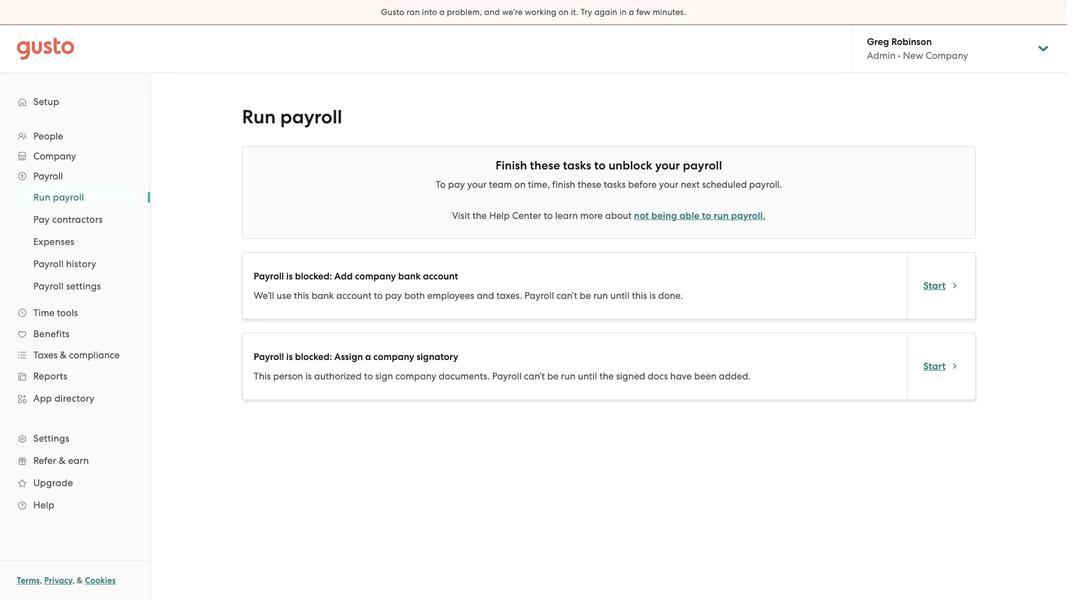 Task type: describe. For each thing, give the bounding box(es) containing it.
1 vertical spatial on
[[515, 179, 526, 190]]

next
[[681, 179, 700, 190]]

0 vertical spatial until
[[611, 290, 630, 301]]

contractors
[[52, 214, 103, 225]]

use
[[277, 290, 292, 301]]

run payroll link
[[20, 187, 139, 207]]

add
[[335, 271, 353, 282]]

upgrade link
[[11, 473, 139, 493]]

0 vertical spatial run
[[714, 210, 729, 222]]

docs
[[648, 371, 668, 382]]

we're
[[502, 7, 523, 17]]

payroll for payroll history
[[33, 259, 64, 270]]

pay contractors link
[[20, 210, 139, 230]]

not being able to run payroll. link
[[634, 210, 766, 222]]

refer & earn link
[[11, 451, 139, 471]]

0 vertical spatial be
[[580, 290, 591, 301]]

expenses link
[[20, 232, 139, 252]]

payroll settings
[[33, 281, 101, 292]]

payroll. for scheduled
[[750, 179, 782, 190]]

refer & earn
[[33, 455, 89, 467]]

start link for payroll is blocked: add company bank account
[[924, 279, 960, 293]]

greg robinson admin • new company
[[867, 36, 969, 61]]

settings link
[[11, 429, 139, 449]]

1 , from the left
[[40, 576, 42, 586]]

payroll history
[[33, 259, 96, 270]]

app directory link
[[11, 389, 139, 409]]

payroll settings link
[[20, 276, 139, 296]]

app
[[33, 393, 52, 404]]

minutes.
[[653, 7, 686, 17]]

0 vertical spatial can't
[[557, 290, 578, 301]]

0 horizontal spatial these
[[530, 158, 560, 173]]

compliance
[[69, 350, 120, 361]]

setup link
[[11, 92, 139, 112]]

& for earn
[[59, 455, 66, 467]]

blocked: for assign
[[295, 351, 332, 363]]

terms
[[17, 576, 40, 586]]

being
[[652, 210, 678, 222]]

benefits
[[33, 329, 70, 340]]

not
[[634, 210, 649, 222]]

0 vertical spatial company
[[355, 271, 396, 282]]

both
[[405, 290, 425, 301]]

0 horizontal spatial a
[[365, 351, 371, 363]]

time tools button
[[11, 303, 139, 323]]

reports
[[33, 371, 68, 382]]

before
[[628, 179, 657, 190]]

unblock
[[609, 158, 653, 173]]

cookies button
[[85, 574, 116, 588]]

taxes.
[[497, 290, 522, 301]]

pay
[[33, 214, 50, 225]]

home image
[[17, 38, 75, 60]]

problem,
[[447, 7, 482, 17]]

few
[[637, 7, 651, 17]]

able
[[680, 210, 700, 222]]

authorized
[[314, 371, 362, 382]]

run inside 'gusto navigation' element
[[33, 192, 50, 203]]

signatory
[[417, 351, 459, 363]]

sign
[[376, 371, 393, 382]]

try
[[581, 7, 593, 17]]

payroll for payroll is blocked: add company bank account
[[254, 271, 284, 282]]

settings
[[33, 433, 69, 444]]

ran
[[407, 7, 420, 17]]

employees
[[427, 290, 475, 301]]

pay contractors
[[33, 214, 103, 225]]

it.
[[571, 7, 579, 17]]

payroll is blocked: add company bank account
[[254, 271, 458, 282]]

0 horizontal spatial can't
[[524, 371, 545, 382]]

finish
[[496, 158, 527, 173]]

2 this from the left
[[632, 290, 648, 301]]

again
[[595, 7, 618, 17]]

list containing run payroll
[[0, 186, 150, 297]]

been
[[695, 371, 717, 382]]

working
[[525, 7, 557, 17]]

0 horizontal spatial pay
[[385, 290, 402, 301]]

we'll use this bank account to pay both employees and taxes. payroll can't be run until this is done.
[[254, 290, 684, 301]]

to inside visit the help center to learn more about not being able to run payroll.
[[544, 210, 553, 221]]

team
[[489, 179, 512, 190]]

settings
[[66, 281, 101, 292]]

visit the help center to learn more about not being able to run payroll.
[[452, 210, 766, 222]]

1 vertical spatial and
[[477, 290, 494, 301]]

earn
[[68, 455, 89, 467]]

your up before
[[656, 158, 680, 173]]

2 horizontal spatial a
[[629, 7, 635, 17]]

1 vertical spatial account
[[336, 290, 372, 301]]

payroll button
[[11, 166, 139, 186]]

list containing people
[[0, 126, 150, 517]]

this person is authorized to sign company documents. payroll can't be run until the signed docs have been added.
[[254, 371, 751, 382]]

assign
[[335, 351, 363, 363]]

your left next
[[659, 179, 679, 190]]

scheduled
[[702, 179, 747, 190]]

0 vertical spatial run
[[242, 106, 276, 128]]

start link for payroll is blocked: assign a company signatory
[[924, 360, 960, 373]]

0 horizontal spatial run
[[561, 371, 576, 382]]

terms , privacy , & cookies
[[17, 576, 116, 586]]

to pay your team on time, finish these tasks before your next scheduled payroll.
[[436, 179, 782, 190]]



Task type: locate. For each thing, give the bounding box(es) containing it.
1 vertical spatial help
[[33, 500, 54, 511]]

and left we're
[[485, 7, 500, 17]]

payroll. right scheduled
[[750, 179, 782, 190]]

0 vertical spatial company
[[926, 50, 969, 61]]

2 , from the left
[[72, 576, 75, 586]]

2 vertical spatial run
[[561, 371, 576, 382]]

payroll up this
[[254, 351, 284, 363]]

& left the earn
[[59, 455, 66, 467]]

run
[[242, 106, 276, 128], [33, 192, 50, 203]]

1 horizontal spatial a
[[440, 7, 445, 17]]

0 vertical spatial payroll.
[[750, 179, 782, 190]]

learn
[[555, 210, 578, 221]]

company
[[926, 50, 969, 61], [33, 151, 76, 162]]

1 horizontal spatial until
[[611, 290, 630, 301]]

1 vertical spatial run
[[33, 192, 50, 203]]

company down signatory
[[396, 371, 437, 382]]

run payroll inside 'gusto navigation' element
[[33, 192, 84, 203]]

1 horizontal spatial this
[[632, 290, 648, 301]]

0 horizontal spatial until
[[578, 371, 597, 382]]

payroll history link
[[20, 254, 139, 274]]

to down payroll is blocked: add company bank account
[[374, 290, 383, 301]]

1 vertical spatial bank
[[312, 290, 334, 301]]

help link
[[11, 495, 139, 515]]

time tools
[[33, 308, 78, 319]]

0 horizontal spatial ,
[[40, 576, 42, 586]]

0 horizontal spatial the
[[473, 210, 487, 221]]

2 vertical spatial payroll
[[53, 192, 84, 203]]

this
[[294, 290, 309, 301], [632, 290, 648, 301]]

2 horizontal spatial payroll
[[683, 158, 722, 173]]

blocked: up the authorized on the bottom left of page
[[295, 351, 332, 363]]

0 vertical spatial these
[[530, 158, 560, 173]]

until left signed
[[578, 371, 597, 382]]

1 horizontal spatial be
[[580, 290, 591, 301]]

1 start from the top
[[924, 280, 946, 292]]

privacy
[[44, 576, 72, 586]]

0 vertical spatial tasks
[[563, 158, 592, 173]]

history
[[66, 259, 96, 270]]

be
[[580, 290, 591, 301], [548, 371, 559, 382]]

directory
[[54, 393, 95, 404]]

tasks down finish these tasks to unblock your payroll
[[604, 179, 626, 190]]

a right into
[[440, 7, 445, 17]]

company down people
[[33, 151, 76, 162]]

, left cookies
[[72, 576, 75, 586]]

1 horizontal spatial on
[[559, 7, 569, 17]]

more
[[580, 210, 603, 221]]

0 vertical spatial bank
[[398, 271, 421, 282]]

list
[[0, 126, 150, 517], [0, 186, 150, 297]]

0 horizontal spatial bank
[[312, 290, 334, 301]]

the left signed
[[600, 371, 614, 382]]

we'll
[[254, 290, 274, 301]]

time
[[33, 308, 55, 319]]

visit
[[452, 210, 470, 221]]

•
[[898, 50, 901, 61]]

help down upgrade
[[33, 500, 54, 511]]

run payroll
[[242, 106, 342, 128], [33, 192, 84, 203]]

2 start from the top
[[924, 361, 946, 372]]

can't
[[557, 290, 578, 301], [524, 371, 545, 382]]

payroll for payroll settings
[[33, 281, 64, 292]]

0 horizontal spatial company
[[33, 151, 76, 162]]

a right the in
[[629, 7, 635, 17]]

0 vertical spatial and
[[485, 7, 500, 17]]

0 horizontal spatial run
[[33, 192, 50, 203]]

terms link
[[17, 576, 40, 586]]

1 horizontal spatial account
[[423, 271, 458, 282]]

until left done.
[[611, 290, 630, 301]]

taxes
[[33, 350, 58, 361]]

2 horizontal spatial run
[[714, 210, 729, 222]]

company right add
[[355, 271, 396, 282]]

blocked: for add
[[295, 271, 332, 282]]

2 vertical spatial company
[[396, 371, 437, 382]]

0 horizontal spatial payroll
[[53, 192, 84, 203]]

taxes & compliance button
[[11, 345, 139, 365]]

start for account
[[924, 280, 946, 292]]

1 vertical spatial blocked:
[[295, 351, 332, 363]]

company inside greg robinson admin • new company
[[926, 50, 969, 61]]

center
[[512, 210, 542, 221]]

0 vertical spatial &
[[60, 350, 67, 361]]

1 vertical spatial start link
[[924, 360, 960, 373]]

0 vertical spatial the
[[473, 210, 487, 221]]

privacy link
[[44, 576, 72, 586]]

start for signatory
[[924, 361, 946, 372]]

1 horizontal spatial bank
[[398, 271, 421, 282]]

1 vertical spatial the
[[600, 371, 614, 382]]

0 horizontal spatial be
[[548, 371, 559, 382]]

0 vertical spatial start
[[924, 280, 946, 292]]

help inside help link
[[33, 500, 54, 511]]

a
[[440, 7, 445, 17], [629, 7, 635, 17], [365, 351, 371, 363]]

1 this from the left
[[294, 290, 309, 301]]

gusto navigation element
[[0, 73, 150, 534]]

robinson
[[892, 36, 932, 48]]

finish
[[552, 179, 576, 190]]

added.
[[719, 371, 751, 382]]

2 list from the top
[[0, 186, 150, 297]]

2 vertical spatial &
[[77, 576, 83, 586]]

have
[[671, 371, 692, 382]]

is up person
[[286, 351, 293, 363]]

1 horizontal spatial pay
[[448, 179, 465, 190]]

0 vertical spatial help
[[489, 210, 510, 221]]

1 horizontal spatial the
[[600, 371, 614, 382]]

& inside "dropdown button"
[[60, 350, 67, 361]]

account
[[423, 271, 458, 282], [336, 290, 372, 301]]

payroll right documents.
[[492, 371, 522, 382]]

0 horizontal spatial this
[[294, 290, 309, 301]]

to left learn
[[544, 210, 553, 221]]

1 vertical spatial company
[[374, 351, 414, 363]]

0 horizontal spatial tasks
[[563, 158, 592, 173]]

documents.
[[439, 371, 490, 382]]

payroll inside 'gusto navigation' element
[[53, 192, 84, 203]]

this right use
[[294, 290, 309, 301]]

1 horizontal spatial company
[[926, 50, 969, 61]]

help left center
[[489, 210, 510, 221]]

payroll up time
[[33, 281, 64, 292]]

0 vertical spatial on
[[559, 7, 569, 17]]

signed
[[616, 371, 646, 382]]

taxes & compliance
[[33, 350, 120, 361]]

on
[[559, 7, 569, 17], [515, 179, 526, 190]]

benefits link
[[11, 324, 139, 344]]

pay right 'to'
[[448, 179, 465, 190]]

and left taxes. on the left of page
[[477, 290, 494, 301]]

1 blocked: from the top
[[295, 271, 332, 282]]

new
[[904, 50, 924, 61]]

1 vertical spatial start
[[924, 361, 946, 372]]

to up to pay your team on time, finish these tasks before your next scheduled payroll.
[[595, 158, 606, 173]]

payroll. for run
[[731, 210, 766, 222]]

1 vertical spatial payroll
[[683, 158, 722, 173]]

1 horizontal spatial help
[[489, 210, 510, 221]]

payroll inside dropdown button
[[33, 171, 63, 182]]

1 vertical spatial can't
[[524, 371, 545, 382]]

0 vertical spatial start link
[[924, 279, 960, 293]]

0 horizontal spatial account
[[336, 290, 372, 301]]

1 vertical spatial run
[[594, 290, 608, 301]]

setup
[[33, 96, 59, 107]]

company up the sign
[[374, 351, 414, 363]]

into
[[422, 7, 437, 17]]

this left done.
[[632, 290, 648, 301]]

0 horizontal spatial on
[[515, 179, 526, 190]]

refer
[[33, 455, 56, 467]]

tools
[[57, 308, 78, 319]]

company
[[355, 271, 396, 282], [374, 351, 414, 363], [396, 371, 437, 382]]

blocked:
[[295, 271, 332, 282], [295, 351, 332, 363]]

finish these tasks to unblock your payroll
[[496, 158, 722, 173]]

payroll down company dropdown button
[[33, 171, 63, 182]]

pay
[[448, 179, 465, 190], [385, 290, 402, 301]]

about
[[605, 210, 632, 221]]

in
[[620, 7, 627, 17]]

payroll right taxes. on the left of page
[[525, 290, 554, 301]]

1 vertical spatial be
[[548, 371, 559, 382]]

help inside visit the help center to learn more about not being able to run payroll.
[[489, 210, 510, 221]]

payroll. down scheduled
[[731, 210, 766, 222]]

1 horizontal spatial ,
[[72, 576, 75, 586]]

your left team at top left
[[467, 179, 487, 190]]

0 vertical spatial payroll
[[280, 106, 342, 128]]

1 vertical spatial until
[[578, 371, 597, 382]]

1 vertical spatial payroll.
[[731, 210, 766, 222]]

payroll.
[[750, 179, 782, 190], [731, 210, 766, 222]]

1 horizontal spatial run
[[594, 290, 608, 301]]

1 horizontal spatial these
[[578, 179, 602, 190]]

account up employees
[[423, 271, 458, 282]]

0 vertical spatial run payroll
[[242, 106, 342, 128]]

is
[[286, 271, 293, 282], [650, 290, 656, 301], [286, 351, 293, 363], [306, 371, 312, 382]]

1 vertical spatial company
[[33, 151, 76, 162]]

0 vertical spatial account
[[423, 271, 458, 282]]

2 blocked: from the top
[[295, 351, 332, 363]]

person
[[273, 371, 303, 382]]

payroll is blocked: assign a company signatory
[[254, 351, 459, 363]]

1 vertical spatial these
[[578, 179, 602, 190]]

, left privacy link
[[40, 576, 42, 586]]

to
[[595, 158, 606, 173], [544, 210, 553, 221], [702, 210, 712, 222], [374, 290, 383, 301], [364, 371, 373, 382]]

0 vertical spatial pay
[[448, 179, 465, 190]]

company button
[[11, 146, 139, 166]]

& right taxes
[[60, 350, 67, 361]]

2 start link from the top
[[924, 360, 960, 373]]

to left the sign
[[364, 371, 373, 382]]

& for compliance
[[60, 350, 67, 361]]

expenses
[[33, 236, 74, 247]]

payroll for payroll
[[33, 171, 63, 182]]

payroll up we'll
[[254, 271, 284, 282]]

company inside dropdown button
[[33, 151, 76, 162]]

app directory
[[33, 393, 95, 404]]

0 vertical spatial blocked:
[[295, 271, 332, 282]]

0 horizontal spatial help
[[33, 500, 54, 511]]

payroll
[[33, 171, 63, 182], [33, 259, 64, 270], [254, 271, 284, 282], [33, 281, 64, 292], [525, 290, 554, 301], [254, 351, 284, 363], [492, 371, 522, 382]]

is left done.
[[650, 290, 656, 301]]

these
[[530, 158, 560, 173], [578, 179, 602, 190]]

on left time,
[[515, 179, 526, 190]]

1 list from the top
[[0, 126, 150, 517]]

0 horizontal spatial run payroll
[[33, 192, 84, 203]]

people
[[33, 131, 63, 142]]

these right finish
[[578, 179, 602, 190]]

bank down payroll is blocked: add company bank account
[[312, 290, 334, 301]]

1 horizontal spatial run payroll
[[242, 106, 342, 128]]

and
[[485, 7, 500, 17], [477, 290, 494, 301]]

company right 'new'
[[926, 50, 969, 61]]

is right person
[[306, 371, 312, 382]]

1 vertical spatial tasks
[[604, 179, 626, 190]]

until
[[611, 290, 630, 301], [578, 371, 597, 382]]

cookies
[[85, 576, 116, 586]]

account down payroll is blocked: add company bank account
[[336, 290, 372, 301]]

to right able
[[702, 210, 712, 222]]

on left it.
[[559, 7, 569, 17]]

admin
[[867, 50, 896, 61]]

the inside visit the help center to learn more about not being able to run payroll.
[[473, 210, 487, 221]]

tasks up finish
[[563, 158, 592, 173]]

gusto ran into a problem, and we're working on it. try again in a few minutes.
[[381, 7, 686, 17]]

the right the visit
[[473, 210, 487, 221]]

greg
[[867, 36, 890, 48]]

payroll for payroll is blocked: assign a company signatory
[[254, 351, 284, 363]]

start link
[[924, 279, 960, 293], [924, 360, 960, 373]]

is up use
[[286, 271, 293, 282]]

time,
[[528, 179, 550, 190]]

blocked: left add
[[295, 271, 332, 282]]

these up time,
[[530, 158, 560, 173]]

bank up both
[[398, 271, 421, 282]]

this
[[254, 371, 271, 382]]

pay left both
[[385, 290, 402, 301]]

1 horizontal spatial run
[[242, 106, 276, 128]]

1 vertical spatial pay
[[385, 290, 402, 301]]

payroll inside "link"
[[33, 281, 64, 292]]

1 start link from the top
[[924, 279, 960, 293]]

done.
[[659, 290, 684, 301]]

bank
[[398, 271, 421, 282], [312, 290, 334, 301]]

help
[[489, 210, 510, 221], [33, 500, 54, 511]]

1 horizontal spatial tasks
[[604, 179, 626, 190]]

& left cookies
[[77, 576, 83, 586]]

a right assign
[[365, 351, 371, 363]]

payroll down expenses
[[33, 259, 64, 270]]

1 vertical spatial run payroll
[[33, 192, 84, 203]]

upgrade
[[33, 478, 73, 489]]

1 horizontal spatial payroll
[[280, 106, 342, 128]]

1 vertical spatial &
[[59, 455, 66, 467]]

1 horizontal spatial can't
[[557, 290, 578, 301]]

&
[[60, 350, 67, 361], [59, 455, 66, 467], [77, 576, 83, 586]]



Task type: vqa. For each thing, say whether or not it's contained in the screenshot.
1st Start from the bottom of the page
yes



